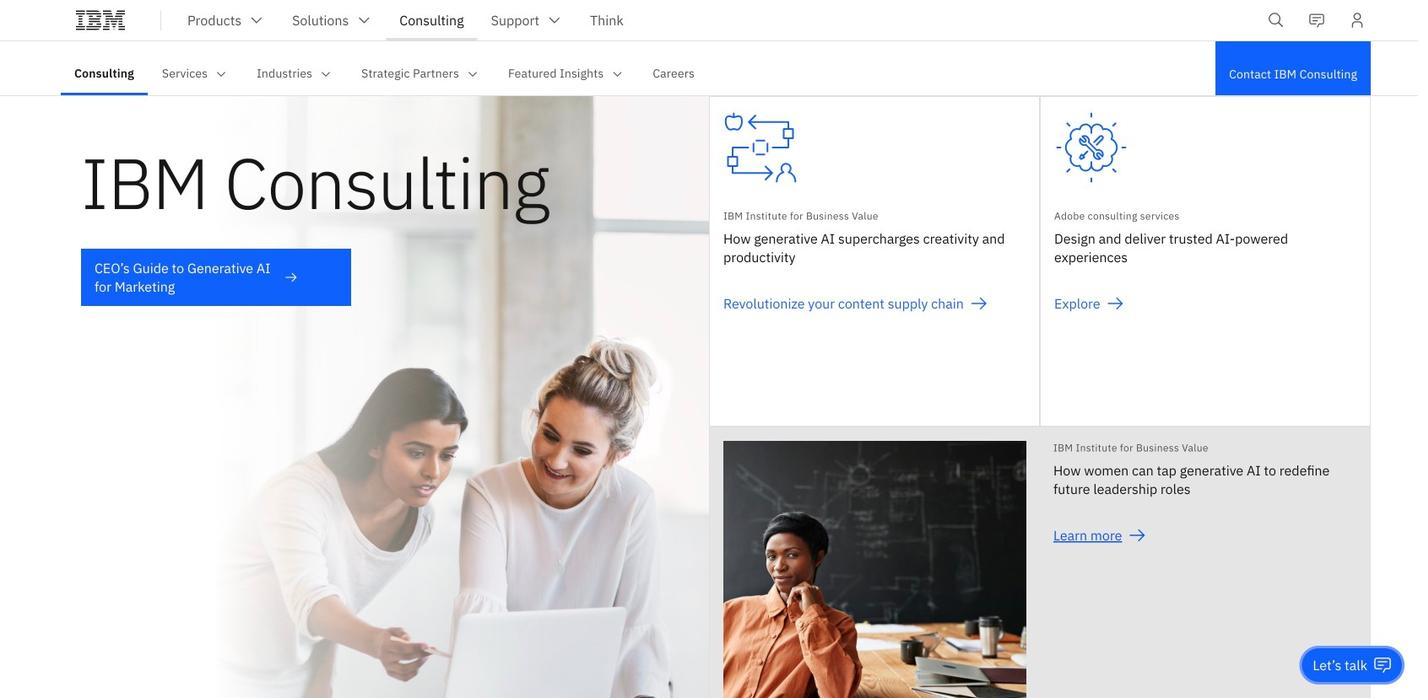 Task type: locate. For each thing, give the bounding box(es) containing it.
let's talk element
[[1313, 657, 1367, 675]]



